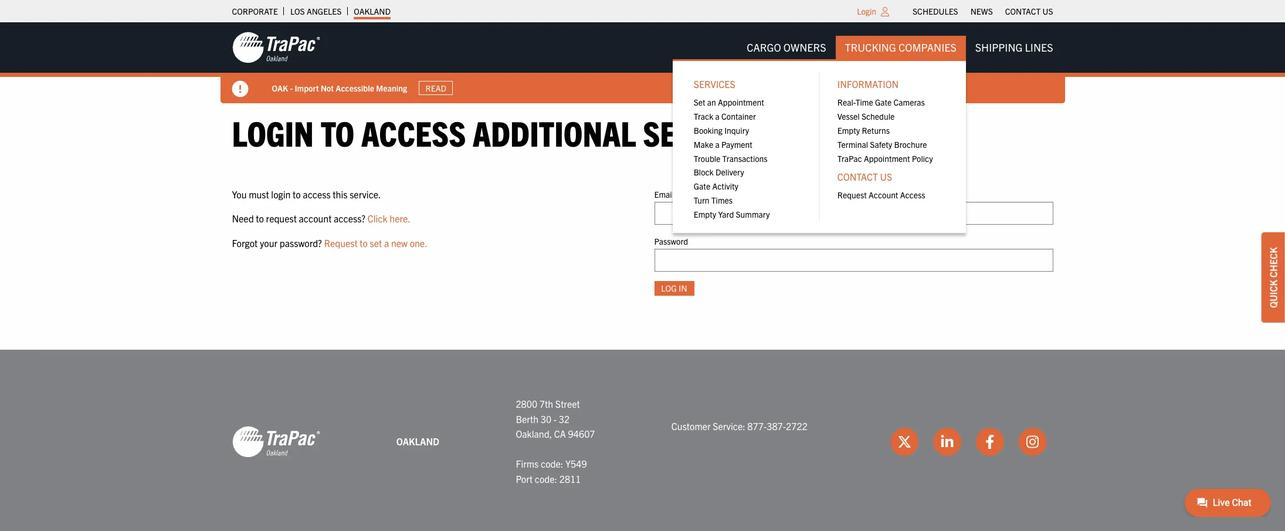 Task type: describe. For each thing, give the bounding box(es) containing it.
menu bar containing schedules
[[907, 3, 1060, 19]]

track
[[694, 111, 714, 122]]

menu bar inside banner
[[673, 36, 1063, 233]]

cargo
[[747, 40, 781, 54]]

to down oak - import not accessible meaning
[[321, 111, 355, 154]]

menu for trucking companies
[[673, 59, 966, 233]]

login
[[271, 188, 291, 200]]

request inside login to access additional services main content
[[324, 237, 358, 249]]

empty inside set an appointment track a container booking inquiry make a payment trouble transactions block delivery gate activity turn times empty yard summary
[[694, 209, 717, 219]]

times
[[712, 195, 733, 205]]

oakland,
[[516, 428, 552, 440]]

new
[[391, 237, 408, 249]]

trucking companies menu item
[[673, 36, 966, 233]]

activity
[[713, 181, 739, 191]]

check
[[1268, 247, 1280, 277]]

gate activity link
[[685, 179, 811, 193]]

2811
[[560, 473, 581, 485]]

877-
[[748, 420, 767, 432]]

set an appointment track a container booking inquiry make a payment trouble transactions block delivery gate activity turn times empty yard summary
[[694, 97, 770, 219]]

corporate link
[[232, 3, 278, 19]]

access for account
[[901, 189, 926, 200]]

cargo owners
[[747, 40, 827, 54]]

delivery
[[716, 167, 745, 177]]

make
[[694, 139, 714, 150]]

policy
[[912, 153, 934, 163]]

access for to
[[361, 111, 466, 154]]

empty yard summary link
[[685, 207, 811, 221]]

shipping lines link
[[966, 36, 1063, 59]]

forgot
[[232, 237, 258, 249]]

services inside main content
[[643, 111, 774, 154]]

- inside 2800 7th street berth 30 - 32 oakland, ca 94607
[[554, 413, 557, 425]]

trouble
[[694, 153, 721, 163]]

berth
[[516, 413, 539, 425]]

password
[[655, 236, 688, 246]]

to right login
[[293, 188, 301, 200]]

1 horizontal spatial contact
[[1006, 6, 1041, 16]]

forgot your password? request to set a new one.
[[232, 237, 428, 249]]

your
[[260, 237, 278, 249]]

32
[[559, 413, 570, 425]]

information link
[[829, 73, 955, 95]]

terminal safety brochure link
[[829, 137, 955, 151]]

1 vertical spatial a
[[716, 139, 720, 150]]

services menu item
[[685, 73, 811, 221]]

owners
[[784, 40, 827, 54]]

address
[[676, 189, 705, 199]]

terminal
[[838, 139, 869, 150]]

none submit inside login to access additional services main content
[[655, 281, 695, 296]]

turn
[[694, 195, 710, 205]]

real-time gate cameras vessel schedule empty returns terminal safety brochure trapac appointment policy
[[838, 97, 934, 163]]

solid image
[[232, 81, 249, 97]]

news
[[971, 6, 993, 16]]

30
[[541, 413, 552, 425]]

access?
[[334, 213, 366, 224]]

port
[[516, 473, 533, 485]]

schedules link
[[913, 3, 959, 19]]

7th
[[540, 398, 553, 410]]

request account access
[[838, 189, 926, 200]]

oak
[[272, 83, 288, 93]]

shipping lines
[[976, 40, 1054, 54]]

gate inside set an appointment track a container booking inquiry make a payment trouble transactions block delivery gate activity turn times empty yard summary
[[694, 181, 711, 191]]

schedules
[[913, 6, 959, 16]]

transactions
[[723, 153, 768, 163]]

empty returns link
[[829, 123, 955, 137]]

email address
[[655, 189, 705, 199]]

gate inside real-time gate cameras vessel schedule empty returns terminal safety brochure trapac appointment policy
[[876, 97, 892, 108]]

booking
[[694, 125, 723, 136]]

oakland image for banner at the top of the page containing cargo owners
[[232, 31, 320, 64]]

Password password field
[[655, 249, 1054, 272]]

make a payment link
[[685, 137, 811, 151]]

not
[[321, 83, 334, 93]]

contact us for the bottommost the contact us link
[[838, 171, 893, 182]]

booking inquiry link
[[685, 123, 811, 137]]

contact inside menu item
[[838, 171, 878, 182]]

companies
[[899, 40, 957, 54]]

container
[[722, 111, 756, 122]]

los angeles
[[290, 6, 342, 16]]

you must login to access this service.
[[232, 188, 381, 200]]

login for 'login' link
[[858, 6, 877, 16]]

1 vertical spatial code:
[[535, 473, 558, 485]]

shipping
[[976, 40, 1023, 54]]

account
[[869, 189, 899, 200]]

service.
[[350, 188, 381, 200]]

block
[[694, 167, 714, 177]]

click
[[368, 213, 388, 224]]

an
[[708, 97, 716, 108]]

2722
[[786, 420, 808, 432]]

2800 7th street berth 30 - 32 oakland, ca 94607
[[516, 398, 595, 440]]

track a container link
[[685, 109, 811, 123]]

387-
[[767, 420, 786, 432]]

real-time gate cameras link
[[829, 95, 955, 109]]

here.
[[390, 213, 411, 224]]



Task type: locate. For each thing, give the bounding box(es) containing it.
trapac appointment policy link
[[829, 151, 955, 165]]

information menu item
[[829, 73, 955, 165]]

trucking companies link
[[836, 36, 966, 59]]

access right the account
[[901, 189, 926, 200]]

1 vertical spatial oakland
[[397, 435, 440, 447]]

0 vertical spatial menu bar
[[907, 3, 1060, 19]]

0 vertical spatial request
[[838, 189, 867, 200]]

0 horizontal spatial appointment
[[718, 97, 765, 108]]

94607
[[568, 428, 595, 440]]

1 oakland image from the top
[[232, 31, 320, 64]]

1 horizontal spatial gate
[[876, 97, 892, 108]]

request
[[266, 213, 297, 224]]

footer
[[0, 350, 1286, 531]]

services inside menu item
[[694, 78, 736, 90]]

information
[[838, 78, 899, 90]]

1 horizontal spatial empty
[[838, 125, 860, 136]]

us inside contact us menu item
[[881, 171, 893, 182]]

contact us menu item
[[829, 165, 955, 202]]

need to request account access? click here.
[[232, 213, 411, 224]]

you
[[232, 188, 247, 200]]

0 vertical spatial contact us link
[[1006, 3, 1054, 19]]

- right oak
[[290, 83, 293, 93]]

set an appointment link
[[685, 95, 811, 109]]

2800
[[516, 398, 538, 410]]

contact us up lines
[[1006, 6, 1054, 16]]

0 vertical spatial gate
[[876, 97, 892, 108]]

oakland inside footer
[[397, 435, 440, 447]]

2 vertical spatial a
[[384, 237, 389, 249]]

to left set
[[360, 237, 368, 249]]

0 horizontal spatial access
[[361, 111, 466, 154]]

1 horizontal spatial contact us link
[[1006, 3, 1054, 19]]

set
[[694, 97, 706, 108]]

appointment inside real-time gate cameras vessel schedule empty returns terminal safety brochure trapac appointment policy
[[864, 153, 911, 163]]

y549
[[566, 458, 587, 470]]

oakland
[[354, 6, 391, 16], [397, 435, 440, 447]]

request account access link
[[829, 188, 955, 202]]

0 horizontal spatial contact us link
[[829, 165, 955, 188]]

1 vertical spatial login
[[232, 111, 314, 154]]

customer service: 877-387-2722
[[672, 420, 808, 432]]

login for login to access additional services
[[232, 111, 314, 154]]

must
[[249, 188, 269, 200]]

us
[[1043, 6, 1054, 16], [881, 171, 893, 182]]

los
[[290, 6, 305, 16]]

summary
[[736, 209, 770, 219]]

brochure
[[895, 139, 928, 150]]

contact us for right the contact us link
[[1006, 6, 1054, 16]]

a right 'make'
[[716, 139, 720, 150]]

additional
[[473, 111, 636, 154]]

0 vertical spatial us
[[1043, 6, 1054, 16]]

services link
[[685, 73, 811, 95]]

0 horizontal spatial -
[[290, 83, 293, 93]]

request down access?
[[324, 237, 358, 249]]

account
[[299, 213, 332, 224]]

quick
[[1268, 280, 1280, 308]]

quick check link
[[1262, 232, 1286, 322]]

contact us link
[[1006, 3, 1054, 19], [829, 165, 955, 188]]

code: right port in the left bottom of the page
[[535, 473, 558, 485]]

1 horizontal spatial -
[[554, 413, 557, 425]]

quick check
[[1268, 247, 1280, 308]]

menu
[[673, 59, 966, 233], [685, 95, 811, 221], [829, 95, 955, 165]]

street
[[556, 398, 580, 410]]

vessel schedule link
[[829, 109, 955, 123]]

banner containing cargo owners
[[0, 22, 1286, 233]]

us up the account
[[881, 171, 893, 182]]

accessible
[[336, 83, 374, 93]]

empty down turn
[[694, 209, 717, 219]]

us for right the contact us link
[[1043, 6, 1054, 16]]

1 horizontal spatial contact us
[[1006, 6, 1054, 16]]

menu containing services
[[673, 59, 966, 233]]

1 vertical spatial us
[[881, 171, 893, 182]]

payment
[[722, 139, 753, 150]]

access inside main content
[[361, 111, 466, 154]]

oakland link
[[354, 3, 391, 19]]

to right need
[[256, 213, 264, 224]]

1 vertical spatial request
[[324, 237, 358, 249]]

trucking
[[845, 40, 897, 54]]

read link
[[419, 81, 453, 95]]

0 horizontal spatial contact
[[838, 171, 878, 182]]

login left light icon
[[858, 6, 877, 16]]

request
[[838, 189, 867, 200], [324, 237, 358, 249]]

banner
[[0, 22, 1286, 233]]

1 horizontal spatial request
[[838, 189, 867, 200]]

login link
[[858, 6, 877, 16]]

contact down trapac
[[838, 171, 878, 182]]

meaning
[[376, 83, 407, 93]]

contact up shipping lines
[[1006, 6, 1041, 16]]

appointment inside set an appointment track a container booking inquiry make a payment trouble transactions block delivery gate activity turn times empty yard summary
[[718, 97, 765, 108]]

0 horizontal spatial gate
[[694, 181, 711, 191]]

import
[[295, 83, 319, 93]]

oakland image
[[232, 31, 320, 64], [232, 425, 320, 458]]

0 horizontal spatial request
[[324, 237, 358, 249]]

oakland image inside footer
[[232, 425, 320, 458]]

- right 30
[[554, 413, 557, 425]]

appointment
[[718, 97, 765, 108], [864, 153, 911, 163]]

0 horizontal spatial empty
[[694, 209, 717, 219]]

menu for information
[[829, 95, 955, 165]]

1 horizontal spatial oakland
[[397, 435, 440, 447]]

1 horizontal spatial us
[[1043, 6, 1054, 16]]

1 vertical spatial gate
[[694, 181, 711, 191]]

1 horizontal spatial access
[[901, 189, 926, 200]]

code: up 2811 at the bottom left of the page
[[541, 458, 564, 470]]

empty inside real-time gate cameras vessel schedule empty returns terminal safety brochure trapac appointment policy
[[838, 125, 860, 136]]

0 vertical spatial contact us
[[1006, 6, 1054, 16]]

0 vertical spatial contact
[[1006, 6, 1041, 16]]

trucking companies
[[845, 40, 957, 54]]

login down oak
[[232, 111, 314, 154]]

news link
[[971, 3, 993, 19]]

None submit
[[655, 281, 695, 296]]

footer containing 2800 7th street
[[0, 350, 1286, 531]]

0 horizontal spatial contact us
[[838, 171, 893, 182]]

contact us down trapac
[[838, 171, 893, 182]]

this
[[333, 188, 348, 200]]

gate up turn
[[694, 181, 711, 191]]

access inside contact us menu item
[[901, 189, 926, 200]]

0 horizontal spatial us
[[881, 171, 893, 182]]

appointment up container
[[718, 97, 765, 108]]

0 horizontal spatial oakland
[[354, 6, 391, 16]]

0 horizontal spatial login
[[232, 111, 314, 154]]

contact us link up the account
[[829, 165, 955, 188]]

1 horizontal spatial appointment
[[864, 153, 911, 163]]

a right track
[[716, 111, 720, 122]]

- inside banner
[[290, 83, 293, 93]]

0 vertical spatial a
[[716, 111, 720, 122]]

appointment down terminal safety brochure link
[[864, 153, 911, 163]]

schedule
[[862, 111, 895, 122]]

0 vertical spatial login
[[858, 6, 877, 16]]

1 vertical spatial appointment
[[864, 153, 911, 163]]

trouble transactions link
[[685, 151, 811, 165]]

0 vertical spatial services
[[694, 78, 736, 90]]

empty down vessel
[[838, 125, 860, 136]]

menu bar containing cargo owners
[[673, 36, 1063, 233]]

a inside main content
[[384, 237, 389, 249]]

0 vertical spatial oakland
[[354, 6, 391, 16]]

customer
[[672, 420, 711, 432]]

contact us inside the contact us link
[[838, 171, 893, 182]]

yard
[[719, 209, 734, 219]]

0 vertical spatial oakland image
[[232, 31, 320, 64]]

1 vertical spatial access
[[901, 189, 926, 200]]

1 vertical spatial services
[[643, 111, 774, 154]]

oakland image inside banner
[[232, 31, 320, 64]]

a
[[716, 111, 720, 122], [716, 139, 720, 150], [384, 237, 389, 249]]

request up email address text field
[[838, 189, 867, 200]]

block delivery link
[[685, 165, 811, 179]]

corporate
[[232, 6, 278, 16]]

0 vertical spatial -
[[290, 83, 293, 93]]

request inside contact us menu item
[[838, 189, 867, 200]]

contact us link up lines
[[1006, 3, 1054, 19]]

1 vertical spatial contact
[[838, 171, 878, 182]]

us up lines
[[1043, 6, 1054, 16]]

1 vertical spatial contact us link
[[829, 165, 955, 188]]

login to access additional services main content
[[220, 111, 1065, 315]]

1 vertical spatial empty
[[694, 209, 717, 219]]

cameras
[[894, 97, 925, 108]]

menu containing set an appointment
[[685, 95, 811, 221]]

click here. link
[[368, 213, 411, 224]]

firms
[[516, 458, 539, 470]]

1 vertical spatial menu bar
[[673, 36, 1063, 233]]

1 vertical spatial -
[[554, 413, 557, 425]]

contact us
[[1006, 6, 1054, 16], [838, 171, 893, 182]]

firms code:  y549 port code:  2811
[[516, 458, 587, 485]]

2 oakland image from the top
[[232, 425, 320, 458]]

ca
[[554, 428, 566, 440]]

one.
[[410, 237, 428, 249]]

safety
[[870, 139, 893, 150]]

0 vertical spatial empty
[[838, 125, 860, 136]]

menu bar
[[907, 3, 1060, 19], [673, 36, 1063, 233]]

lines
[[1026, 40, 1054, 54]]

oakland image for footer containing 2800 7th street
[[232, 425, 320, 458]]

gate up schedule
[[876, 97, 892, 108]]

0 vertical spatial access
[[361, 111, 466, 154]]

need
[[232, 213, 254, 224]]

login to access additional services
[[232, 111, 774, 154]]

menu containing real-time gate cameras
[[829, 95, 955, 165]]

login inside main content
[[232, 111, 314, 154]]

1 horizontal spatial login
[[858, 6, 877, 16]]

light image
[[881, 7, 890, 16]]

to
[[321, 111, 355, 154], [293, 188, 301, 200], [256, 213, 264, 224], [360, 237, 368, 249]]

us for the bottommost the contact us link
[[881, 171, 893, 182]]

access down read link
[[361, 111, 466, 154]]

1 vertical spatial contact us
[[838, 171, 893, 182]]

angeles
[[307, 6, 342, 16]]

0 vertical spatial appointment
[[718, 97, 765, 108]]

login
[[858, 6, 877, 16], [232, 111, 314, 154]]

a right set
[[384, 237, 389, 249]]

service:
[[713, 420, 746, 432]]

request to set a new one. link
[[324, 237, 428, 249]]

inquiry
[[725, 125, 750, 136]]

turn times link
[[685, 193, 811, 207]]

oak - import not accessible meaning
[[272, 83, 407, 93]]

Email Address text field
[[655, 202, 1054, 225]]

1 vertical spatial oakland image
[[232, 425, 320, 458]]

0 vertical spatial code:
[[541, 458, 564, 470]]

menu for services
[[685, 95, 811, 221]]

empty
[[838, 125, 860, 136], [694, 209, 717, 219]]



Task type: vqa. For each thing, say whether or not it's contained in the screenshot.
the bottommost on
no



